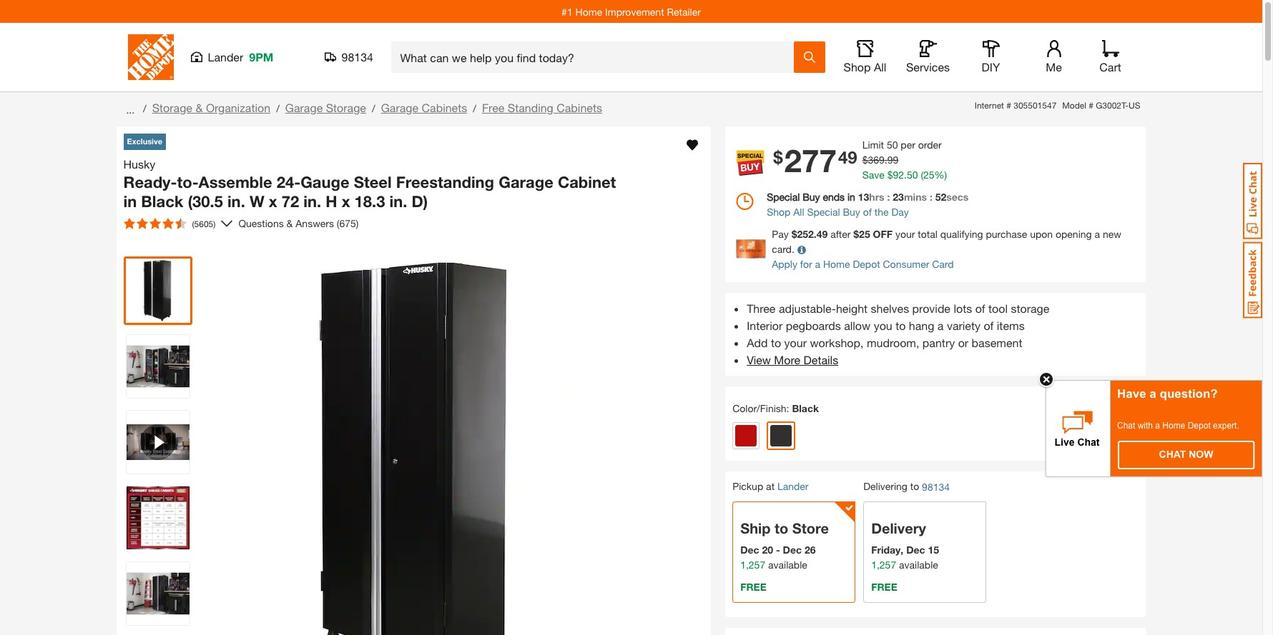 Task type: vqa. For each thing, say whether or not it's contained in the screenshot.
kids workshops 'image'
no



Task type: describe. For each thing, give the bounding box(es) containing it.
3 / from the left
[[372, 102, 375, 114]]

services
[[906, 60, 950, 74]]

369
[[868, 154, 885, 166]]

garage inside husky ready-to-assemble 24-gauge steel freestanding garage cabinet in black (30.5 in. w x 72 in. h x 18.3 in. d)
[[499, 173, 553, 191]]

2 horizontal spatial :
[[930, 191, 933, 203]]

shelves
[[871, 302, 909, 315]]

three
[[747, 302, 776, 315]]

day
[[892, 206, 909, 218]]

internet
[[975, 100, 1004, 111]]

pickup
[[733, 481, 763, 493]]

in inside special buy ends in 13 hrs : 23 mins : 52 secs shop all special buy of the day
[[848, 191, 855, 203]]

... / storage & organization / garage storage / garage cabinets / free standing cabinets
[[123, 101, 602, 116]]

black husky free standing cabinets g3002t us e1.1 image
[[126, 335, 189, 398]]

me
[[1046, 60, 1062, 74]]

(5605) button
[[118, 212, 221, 235]]

gauge
[[301, 173, 349, 191]]

mins
[[904, 191, 927, 203]]

(
[[921, 169, 923, 181]]

black image
[[771, 426, 792, 447]]

cabinet
[[558, 173, 616, 191]]

dec inside delivery friday, dec 15 1,257 available
[[906, 544, 925, 556]]

delivering
[[863, 481, 908, 493]]

(5605)
[[192, 219, 216, 229]]

277
[[784, 142, 837, 180]]

internet # 305501547 model # g3002t-us
[[975, 100, 1141, 111]]

hrs
[[869, 191, 885, 203]]

model
[[1062, 100, 1086, 111]]

(5605) link
[[118, 212, 233, 235]]

per
[[901, 139, 915, 151]]

freestanding
[[396, 173, 494, 191]]

provide
[[912, 302, 951, 315]]

1 vertical spatial special
[[807, 206, 840, 218]]

upon
[[1030, 228, 1053, 240]]

1 in. from the left
[[227, 192, 245, 211]]

depot for consumer
[[853, 258, 880, 270]]

live chat image
[[1243, 163, 1263, 240]]

of inside special buy ends in 13 hrs : 23 mins : 52 secs shop all special buy of the day
[[863, 206, 872, 218]]

chat
[[1117, 421, 1135, 431]]

chat now
[[1159, 449, 1214, 460]]

mudroom,
[[867, 336, 919, 350]]

2 # from the left
[[1089, 100, 1094, 111]]

standing
[[508, 101, 553, 114]]

1,257 inside ship to store dec 20 - dec 26 1,257 available
[[740, 559, 766, 571]]

questions & answers (675)
[[238, 217, 359, 230]]

98134 inside delivering to 98134
[[922, 481, 950, 493]]

to inside ship to store dec 20 - dec 26 1,257 available
[[775, 521, 788, 537]]

shop inside special buy ends in 13 hrs : 23 mins : 52 secs shop all special buy of the day
[[767, 206, 791, 218]]

...
[[126, 103, 135, 116]]

lander button
[[778, 481, 809, 493]]

expert.
[[1213, 421, 1239, 431]]

view
[[747, 353, 771, 367]]

1 vertical spatial 25
[[859, 228, 870, 240]]

to right you
[[896, 319, 906, 333]]

with
[[1138, 421, 1153, 431]]

to right add
[[771, 336, 781, 350]]

store
[[792, 521, 829, 537]]

all inside button
[[874, 60, 887, 74]]

for
[[800, 258, 812, 270]]

services button
[[905, 40, 951, 74]]

2 cabinets from the left
[[557, 101, 602, 114]]

13
[[858, 191, 869, 203]]

99
[[887, 154, 899, 166]]

limit
[[862, 139, 884, 151]]

chat
[[1159, 449, 1186, 460]]

1 # from the left
[[1007, 100, 1011, 111]]

%)
[[935, 169, 947, 181]]

g3002t-
[[1096, 100, 1129, 111]]

a right for
[[815, 258, 821, 270]]

(30.5
[[188, 192, 223, 211]]

storage
[[1011, 302, 1050, 315]]

shop all
[[844, 60, 887, 74]]

chat with a home depot expert.
[[1117, 421, 1239, 431]]

available inside ship to store dec 20 - dec 26 1,257 available
[[768, 559, 807, 571]]

1 cabinets from the left
[[422, 101, 467, 114]]

us
[[1129, 100, 1141, 111]]

2 storage from the left
[[326, 101, 366, 114]]

pegboards
[[786, 319, 841, 333]]

friday,
[[871, 544, 904, 556]]

98134 link
[[922, 480, 950, 495]]

question?
[[1160, 388, 1218, 401]]

your inside three adjustable-height shelves provide lots of tool storage interior pegboards allow you to hang a variety of items add to your workshop, mudroom, pantry or basement view more details
[[784, 336, 807, 350]]

adjustable-
[[779, 302, 836, 315]]

1 horizontal spatial :
[[887, 191, 890, 203]]

a right have
[[1150, 388, 1157, 401]]

cart link
[[1095, 40, 1126, 74]]

2 in. from the left
[[303, 192, 321, 211]]

#1 home improvement retailer
[[562, 5, 701, 18]]

4.5 stars image
[[123, 218, 186, 229]]

23
[[893, 191, 904, 203]]

What can we help you find today? search field
[[400, 42, 793, 72]]

0 horizontal spatial lander
[[208, 50, 243, 64]]

have a question?
[[1117, 388, 1218, 401]]

1 vertical spatial 50
[[907, 169, 918, 181]]

$ down limit
[[862, 154, 868, 166]]

hang
[[909, 319, 934, 333]]

allow
[[844, 319, 871, 333]]

steel
[[354, 173, 392, 191]]

20
[[762, 544, 773, 556]]

1 horizontal spatial &
[[287, 217, 293, 230]]

a right with
[[1155, 421, 1160, 431]]

three adjustable-height shelves provide lots of tool storage interior pegboards allow you to hang a variety of items add to your workshop, mudroom, pantry or basement view more details
[[747, 302, 1050, 367]]

card
[[932, 258, 954, 270]]

after
[[831, 228, 851, 240]]

basement
[[972, 336, 1023, 350]]

18.3
[[354, 192, 385, 211]]

home for chat with a home depot expert.
[[1163, 421, 1186, 431]]

$ 277 49
[[773, 142, 857, 180]]

& inside ... / storage & organization / garage storage / garage cabinets / free standing cabinets
[[196, 101, 203, 114]]

apply now image
[[736, 240, 772, 259]]

black husky free standing cabinets g3002t us 40.2 image
[[126, 487, 189, 550]]

black husky free standing cabinets g3002t us a0.3 image
[[126, 563, 189, 626]]

organization
[[206, 101, 270, 114]]

... button
[[123, 99, 137, 119]]

delivery friday, dec 15 1,257 available
[[871, 521, 939, 571]]

3 in. from the left
[[389, 192, 407, 211]]

a inside three adjustable-height shelves provide lots of tool storage interior pegboards allow you to hang a variety of items add to your workshop, mudroom, pantry or basement view more details
[[938, 319, 944, 333]]

98134 button
[[324, 50, 374, 64]]

to inside delivering to 98134
[[910, 481, 919, 493]]

or
[[958, 336, 969, 350]]

(675)
[[337, 217, 359, 230]]

shop all button
[[842, 40, 888, 74]]

1 vertical spatial lander
[[778, 481, 809, 493]]

card.
[[772, 243, 795, 255]]

h
[[326, 192, 337, 211]]

1 horizontal spatial black
[[792, 403, 819, 415]]

info image
[[797, 246, 806, 255]]

you
[[874, 319, 893, 333]]

answers
[[296, 217, 334, 230]]

height
[[836, 302, 868, 315]]

pay $ 252.49 after $ 25 off
[[772, 228, 893, 240]]

delivering to 98134
[[863, 481, 950, 493]]

limit 50 per order $ 369 . 99 save $ 92 . 50 ( 25 %)
[[862, 139, 947, 181]]

opening
[[1056, 228, 1092, 240]]

0 vertical spatial special
[[767, 191, 800, 203]]

me button
[[1031, 40, 1077, 74]]

total
[[918, 228, 938, 240]]

$ inside $ 277 49
[[773, 148, 783, 168]]

diy
[[982, 60, 1000, 74]]



Task type: locate. For each thing, give the bounding box(es) containing it.
storage & organization link
[[152, 101, 270, 114]]

1 horizontal spatial #
[[1089, 100, 1094, 111]]

0 vertical spatial shop
[[844, 60, 871, 74]]

1 horizontal spatial 25
[[923, 169, 935, 181]]

lander 9pm
[[208, 50, 274, 64]]

72
[[282, 192, 299, 211]]

shop all special buy of the day link
[[736, 205, 1136, 220]]

in down ready-
[[123, 192, 137, 211]]

diy button
[[968, 40, 1014, 74]]

0 horizontal spatial in.
[[227, 192, 245, 211]]

0 vertical spatial &
[[196, 101, 203, 114]]

0 horizontal spatial :
[[787, 403, 789, 415]]

to
[[896, 319, 906, 333], [771, 336, 781, 350], [910, 481, 919, 493], [775, 521, 788, 537]]

25 left off
[[859, 228, 870, 240]]

pickup at lander
[[733, 481, 809, 493]]

/ right organization
[[276, 102, 280, 114]]

off
[[873, 228, 893, 240]]

2 available from the left
[[899, 559, 938, 571]]

98134 right delivering
[[922, 481, 950, 493]]

feedback link image
[[1243, 242, 1263, 319]]

/
[[143, 102, 146, 114], [276, 102, 280, 114], [372, 102, 375, 114], [473, 102, 476, 114]]

available down the 15
[[899, 559, 938, 571]]

cabinets left free
[[422, 101, 467, 114]]

black inside husky ready-to-assemble 24-gauge steel freestanding garage cabinet in black (30.5 in. w x 72 in. h x 18.3 in. d)
[[141, 192, 183, 211]]

1 horizontal spatial 1,257
[[871, 559, 896, 571]]

1 vertical spatial shop
[[767, 206, 791, 218]]

storage down 98134 button
[[326, 101, 366, 114]]

x
[[269, 192, 277, 211], [342, 192, 350, 211]]

shop
[[844, 60, 871, 74], [767, 206, 791, 218]]

your up view more details link
[[784, 336, 807, 350]]

25 inside limit 50 per order $ 369 . 99 save $ 92 . 50 ( 25 %)
[[923, 169, 935, 181]]

0 horizontal spatial 98134
[[342, 50, 373, 64]]

1 vertical spatial home
[[823, 258, 850, 270]]

all up the 252.49
[[793, 206, 804, 218]]

1 horizontal spatial dec
[[783, 544, 802, 556]]

storage right ... 'button'
[[152, 101, 192, 114]]

$ down 99
[[887, 169, 893, 181]]

1 horizontal spatial your
[[896, 228, 915, 240]]

25 up mins
[[923, 169, 935, 181]]

0 horizontal spatial black
[[141, 192, 183, 211]]

: left 52
[[930, 191, 933, 203]]

variety
[[947, 319, 981, 333]]

1 horizontal spatial x
[[342, 192, 350, 211]]

free for friday,
[[871, 581, 898, 594]]

your left total
[[896, 228, 915, 240]]

1 horizontal spatial 98134
[[922, 481, 950, 493]]

free down 20
[[740, 581, 767, 594]]

dec
[[740, 544, 759, 556], [783, 544, 802, 556], [906, 544, 925, 556]]

cabinets right the standing on the top left of page
[[557, 101, 602, 114]]

0 horizontal spatial depot
[[853, 258, 880, 270]]

0 horizontal spatial your
[[784, 336, 807, 350]]

available inside delivery friday, dec 15 1,257 available
[[899, 559, 938, 571]]

$ left 277
[[773, 148, 783, 168]]

: up black icon
[[787, 403, 789, 415]]

in.
[[227, 192, 245, 211], [303, 192, 321, 211], [389, 192, 407, 211]]

the
[[875, 206, 889, 218]]

depot left expert.
[[1188, 421, 1211, 431]]

4 / from the left
[[473, 102, 476, 114]]

free down friday,
[[871, 581, 898, 594]]

98134 inside button
[[342, 50, 373, 64]]

92
[[893, 169, 904, 181]]

of
[[863, 206, 872, 218], [975, 302, 985, 315], [984, 319, 994, 333]]

0 horizontal spatial 1,257
[[740, 559, 766, 571]]

your
[[896, 228, 915, 240], [784, 336, 807, 350]]

2 horizontal spatial in.
[[389, 192, 407, 211]]

in. left d)
[[389, 192, 407, 211]]

0 horizontal spatial all
[[793, 206, 804, 218]]

lander
[[208, 50, 243, 64], [778, 481, 809, 493]]

black husky free standing cabinets g3002t us 64.0 image
[[126, 259, 189, 322]]

items
[[997, 319, 1025, 333]]

9pm
[[249, 50, 274, 64]]

to up -
[[775, 521, 788, 537]]

garage
[[285, 101, 323, 114], [381, 101, 419, 114], [499, 173, 553, 191]]

free
[[740, 581, 767, 594], [871, 581, 898, 594]]

dec left 20
[[740, 544, 759, 556]]

available down -
[[768, 559, 807, 571]]

chat now link
[[1119, 442, 1254, 469]]

1 horizontal spatial available
[[899, 559, 938, 571]]

& left organization
[[196, 101, 203, 114]]

1 horizontal spatial buy
[[843, 206, 860, 218]]

x right 'h'
[[342, 192, 350, 211]]

305501547
[[1014, 100, 1057, 111]]

1 vertical spatial buy
[[843, 206, 860, 218]]

delivery
[[871, 521, 926, 537]]

2 free from the left
[[871, 581, 898, 594]]

1 horizontal spatial depot
[[1188, 421, 1211, 431]]

0 vertical spatial depot
[[853, 258, 880, 270]]

more
[[774, 353, 801, 367]]

:
[[887, 191, 890, 203], [930, 191, 933, 203], [787, 403, 789, 415]]

1 horizontal spatial free
[[871, 581, 898, 594]]

ship
[[740, 521, 771, 537]]

lander left the 9pm
[[208, 50, 243, 64]]

all left services
[[874, 60, 887, 74]]

to left 98134 link
[[910, 481, 919, 493]]

in left "13"
[[848, 191, 855, 203]]

0 horizontal spatial available
[[768, 559, 807, 571]]

red image
[[735, 426, 757, 447]]

3 dec from the left
[[906, 544, 925, 556]]

ends
[[823, 191, 845, 203]]

buy left ends
[[803, 191, 820, 203]]

1 / from the left
[[143, 102, 146, 114]]

dec left the 15
[[906, 544, 925, 556]]

0 horizontal spatial special
[[767, 191, 800, 203]]

1 free from the left
[[740, 581, 767, 594]]

1 vertical spatial your
[[784, 336, 807, 350]]

view more details link
[[747, 353, 838, 367]]

1 vertical spatial depot
[[1188, 421, 1211, 431]]

& down 72
[[287, 217, 293, 230]]

0 horizontal spatial &
[[196, 101, 203, 114]]

1,257
[[740, 559, 766, 571], [871, 559, 896, 571]]

2 / from the left
[[276, 102, 280, 114]]

1 vertical spatial all
[[793, 206, 804, 218]]

1 vertical spatial of
[[975, 302, 985, 315]]

d)
[[412, 192, 428, 211]]

2 horizontal spatial home
[[1163, 421, 1186, 431]]

1 vertical spatial black
[[792, 403, 819, 415]]

0 vertical spatial lander
[[208, 50, 243, 64]]

shop up the pay
[[767, 206, 791, 218]]

1 horizontal spatial 50
[[907, 169, 918, 181]]

&
[[196, 101, 203, 114], [287, 217, 293, 230]]

retailer
[[667, 5, 701, 18]]

252.49
[[797, 228, 828, 240]]

garage cabinets link
[[381, 101, 467, 114]]

1 horizontal spatial home
[[823, 258, 850, 270]]

1,257 down friday,
[[871, 559, 896, 571]]

cart
[[1100, 60, 1121, 74]]

-
[[776, 544, 780, 556]]

5966907943001 image
[[126, 411, 189, 474]]

98134 up ... / storage & organization / garage storage / garage cabinets / free standing cabinets
[[342, 50, 373, 64]]

$ right after
[[854, 228, 859, 240]]

0 horizontal spatial free
[[740, 581, 767, 594]]

0 horizontal spatial storage
[[152, 101, 192, 114]]

#1
[[562, 5, 573, 18]]

ship to store dec 20 - dec 26 1,257 available
[[740, 521, 829, 571]]

the home depot logo image
[[128, 34, 173, 80]]

1 horizontal spatial cabinets
[[557, 101, 602, 114]]

special down ends
[[807, 206, 840, 218]]

in. down assemble
[[227, 192, 245, 211]]

2 dec from the left
[[783, 544, 802, 556]]

questions
[[238, 217, 284, 230]]

/ right ... 'button'
[[143, 102, 146, 114]]

apply
[[772, 258, 798, 270]]

free for to
[[740, 581, 767, 594]]

1 horizontal spatial in.
[[303, 192, 321, 211]]

your inside your total qualifying purchase upon opening a new card.
[[896, 228, 915, 240]]

0 vertical spatial 25
[[923, 169, 935, 181]]

color/finish : black
[[733, 403, 819, 415]]

0 horizontal spatial .
[[885, 154, 887, 166]]

of right lots
[[975, 302, 985, 315]]

black right color/finish
[[792, 403, 819, 415]]

details
[[804, 353, 838, 367]]

1 horizontal spatial storage
[[326, 101, 366, 114]]

0 horizontal spatial dec
[[740, 544, 759, 556]]

w
[[250, 192, 264, 211]]

2 x from the left
[[342, 192, 350, 211]]

depot for expert.
[[1188, 421, 1211, 431]]

$ right the pay
[[792, 228, 797, 240]]

all inside special buy ends in 13 hrs : 23 mins : 52 secs shop all special buy of the day
[[793, 206, 804, 218]]

1,257 down 20
[[740, 559, 766, 571]]

improvement
[[605, 5, 664, 18]]

0 vertical spatial black
[[141, 192, 183, 211]]

1 horizontal spatial garage
[[381, 101, 419, 114]]

lander right at
[[778, 481, 809, 493]]

1,257 inside delivery friday, dec 15 1,257 available
[[871, 559, 896, 571]]

assemble
[[199, 173, 272, 191]]

1 available from the left
[[768, 559, 807, 571]]

1 horizontal spatial shop
[[844, 60, 871, 74]]

workshop,
[[810, 336, 864, 350]]

buy down "13"
[[843, 206, 860, 218]]

special up the pay
[[767, 191, 800, 203]]

0 vertical spatial 98134
[[342, 50, 373, 64]]

0 horizontal spatial x
[[269, 192, 277, 211]]

0 horizontal spatial in
[[123, 192, 137, 211]]

/ left free
[[473, 102, 476, 114]]

shop inside button
[[844, 60, 871, 74]]

qualifying
[[940, 228, 983, 240]]

0 horizontal spatial garage
[[285, 101, 323, 114]]

#
[[1007, 100, 1011, 111], [1089, 100, 1094, 111]]

# right internet
[[1007, 100, 1011, 111]]

depot
[[853, 258, 880, 270], [1188, 421, 1211, 431]]

1 horizontal spatial lander
[[778, 481, 809, 493]]

shop left services
[[844, 60, 871, 74]]

: left 23
[[887, 191, 890, 203]]

in
[[848, 191, 855, 203], [123, 192, 137, 211]]

home for apply for a home depot consumer card
[[823, 258, 850, 270]]

0 horizontal spatial home
[[576, 5, 602, 18]]

a inside your total qualifying purchase upon opening a new card.
[[1095, 228, 1100, 240]]

.
[[885, 154, 887, 166], [904, 169, 907, 181]]

/ right "garage storage" link on the top of the page
[[372, 102, 375, 114]]

1 storage from the left
[[152, 101, 192, 114]]

home
[[576, 5, 602, 18], [823, 258, 850, 270], [1163, 421, 1186, 431]]

0 horizontal spatial buy
[[803, 191, 820, 203]]

2 vertical spatial home
[[1163, 421, 1186, 431]]

0 vertical spatial all
[[874, 60, 887, 74]]

52
[[935, 191, 947, 203]]

black up (5605) 'button'
[[141, 192, 183, 211]]

pantry
[[923, 336, 955, 350]]

0 horizontal spatial cabinets
[[422, 101, 467, 114]]

2 vertical spatial of
[[984, 319, 994, 333]]

of up basement
[[984, 319, 994, 333]]

depot down off
[[853, 258, 880, 270]]

special
[[767, 191, 800, 203], [807, 206, 840, 218]]

0 horizontal spatial 50
[[887, 139, 898, 151]]

1 1,257 from the left
[[740, 559, 766, 571]]

2 horizontal spatial garage
[[499, 173, 553, 191]]

home down after
[[823, 258, 850, 270]]

tool
[[989, 302, 1008, 315]]

lots
[[954, 302, 972, 315]]

0 horizontal spatial 25
[[859, 228, 870, 240]]

1 vertical spatial .
[[904, 169, 907, 181]]

50 up 99
[[887, 139, 898, 151]]

husky ready-to-assemble 24-gauge steel freestanding garage cabinet in black (30.5 in. w x 72 in. h x 18.3 in. d)
[[123, 157, 616, 211]]

home right with
[[1163, 421, 1186, 431]]

1 vertical spatial &
[[287, 217, 293, 230]]

2 horizontal spatial dec
[[906, 544, 925, 556]]

1 horizontal spatial .
[[904, 169, 907, 181]]

home right "#1"
[[576, 5, 602, 18]]

0 vertical spatial .
[[885, 154, 887, 166]]

2 1,257 from the left
[[871, 559, 896, 571]]

49
[[838, 148, 857, 168]]

interior
[[747, 319, 783, 333]]

storage
[[152, 101, 192, 114], [326, 101, 366, 114]]

0 vertical spatial home
[[576, 5, 602, 18]]

1 x from the left
[[269, 192, 277, 211]]

0 vertical spatial buy
[[803, 191, 820, 203]]

1 vertical spatial 98134
[[922, 481, 950, 493]]

in inside husky ready-to-assemble 24-gauge steel freestanding garage cabinet in black (30.5 in. w x 72 in. h x 18.3 in. d)
[[123, 192, 137, 211]]

50
[[887, 139, 898, 151], [907, 169, 918, 181]]

0 vertical spatial your
[[896, 228, 915, 240]]

1 dec from the left
[[740, 544, 759, 556]]

0 horizontal spatial shop
[[767, 206, 791, 218]]

exclusive
[[127, 137, 162, 146]]

free standing cabinets link
[[482, 101, 602, 114]]

a up pantry
[[938, 319, 944, 333]]

50 left (
[[907, 169, 918, 181]]

1 horizontal spatial in
[[848, 191, 855, 203]]

0 horizontal spatial #
[[1007, 100, 1011, 111]]

1 horizontal spatial special
[[807, 206, 840, 218]]

dec right -
[[783, 544, 802, 556]]

x right w at the left of the page
[[269, 192, 277, 211]]

a left new
[[1095, 228, 1100, 240]]

1 horizontal spatial all
[[874, 60, 887, 74]]

secs
[[947, 191, 969, 203]]

# right model
[[1089, 100, 1094, 111]]

0 vertical spatial 50
[[887, 139, 898, 151]]

of left the on the right top of page
[[863, 206, 872, 218]]

in. left 'h'
[[303, 192, 321, 211]]

0 vertical spatial of
[[863, 206, 872, 218]]



